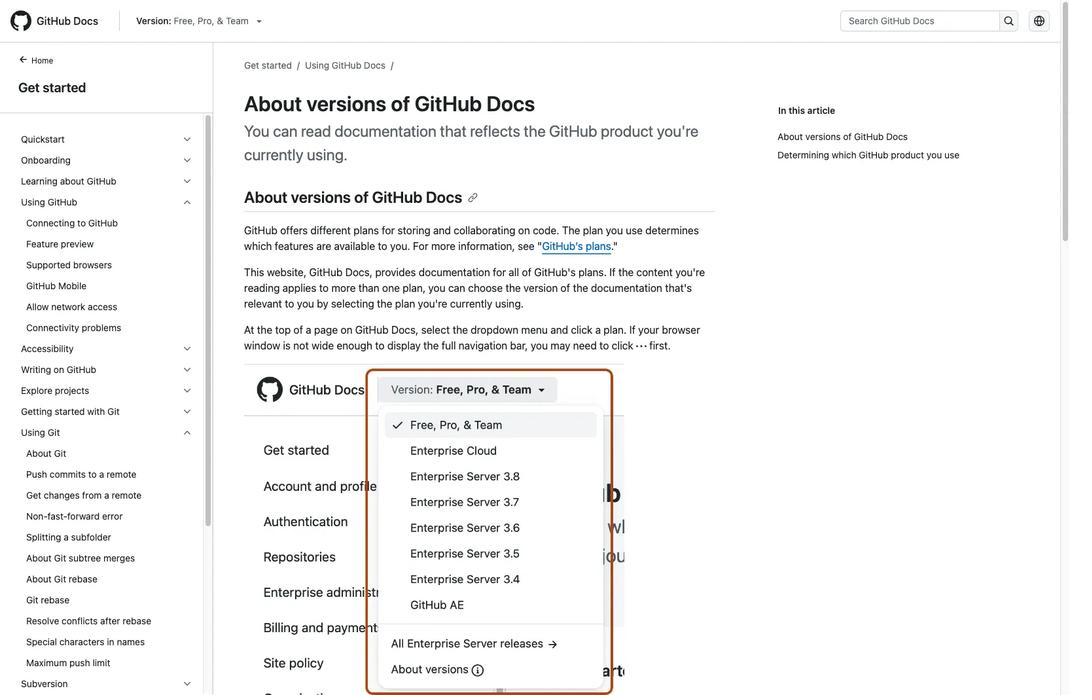 Task type: locate. For each thing, give the bounding box(es) containing it.
selecting
[[331, 298, 374, 310]]

and right storing
[[433, 224, 451, 237]]

currently inside this website, github docs, provides documentation for all of github's plans. if the content you're reading applies to more than one plan, you can choose the version of the documentation that's relevant to you by selecting the plan you're currently using.
[[450, 298, 492, 310]]

/
[[297, 60, 300, 70], [391, 60, 393, 70]]

about versions of github docs up different
[[244, 188, 462, 206]]

push
[[26, 469, 47, 480]]

2 vertical spatial started
[[55, 406, 85, 417]]

1 vertical spatial using
[[21, 197, 45, 207]]

plan up github's plans ."
[[583, 224, 603, 237]]

in
[[778, 105, 786, 116]]

network
[[51, 301, 85, 312]]

about up the "git rebase"
[[26, 574, 52, 584]]

sc 9kayk9 0 image inside accessibility dropdown button
[[182, 344, 192, 354]]

this
[[789, 105, 805, 116]]

documentation
[[335, 122, 436, 140], [419, 266, 490, 279], [591, 282, 662, 294]]

1 vertical spatial remote
[[112, 490, 142, 501]]

currently
[[244, 145, 303, 164], [450, 298, 492, 310]]

0 horizontal spatial use
[[626, 224, 643, 237]]

get started element
[[0, 53, 213, 695]]

0 vertical spatial versions
[[307, 91, 386, 116]]

0 vertical spatial plan
[[583, 224, 603, 237]]

which right determining
[[832, 150, 856, 160]]

not
[[293, 339, 309, 352]]

about versions of github docs down using github docs link
[[244, 91, 535, 116]]

a down about git link
[[99, 469, 104, 480]]

0 horizontal spatial plan
[[395, 298, 415, 310]]

1 vertical spatial product
[[891, 150, 924, 160]]

to inside using github 'element'
[[77, 218, 86, 228]]

using github element
[[10, 192, 203, 338], [10, 213, 203, 338]]

None search field
[[840, 10, 1018, 31]]

window
[[244, 339, 280, 352]]

get started link down the triangle down icon
[[244, 60, 292, 70]]

a right from
[[104, 490, 109, 501]]

and
[[433, 224, 451, 237], [550, 324, 568, 336]]

1 using github element from the top
[[10, 192, 203, 338]]

connecting to github
[[26, 218, 118, 228]]

7 sc 9kayk9 0 image from the top
[[182, 679, 192, 689]]

0 vertical spatial about versions of github docs
[[244, 91, 535, 116]]

to left display
[[375, 339, 385, 352]]

1 horizontal spatial click
[[612, 339, 633, 352]]

learning about github button
[[16, 171, 198, 192]]

product
[[601, 122, 653, 140], [891, 150, 924, 160]]

sc 9kayk9 0 image inside getting started with git dropdown button
[[182, 406, 192, 417]]

1 vertical spatial using.
[[495, 298, 524, 310]]

about down using git
[[26, 448, 52, 459]]

currently down choose at the top left
[[450, 298, 492, 310]]

1 vertical spatial for
[[493, 266, 506, 279]]

started down home link
[[43, 79, 86, 95]]

about versions of github docs link up different
[[244, 188, 478, 206]]

get for get started
[[18, 79, 40, 95]]

about versions of github docs
[[244, 91, 535, 116], [777, 131, 908, 142], [244, 188, 462, 206]]

the right reflects
[[524, 122, 546, 140]]

started
[[262, 60, 292, 70], [43, 79, 86, 95], [55, 406, 85, 417]]

1 vertical spatial which
[[244, 240, 272, 252]]

plan inside this website, github docs, provides documentation for all of github's plans. if the content you're reading applies to more than one plan, you can choose the version of the documentation that's relevant to you by selecting the plan you're currently using.
[[395, 298, 415, 310]]

github's plans ."
[[542, 240, 618, 252]]

of
[[391, 91, 410, 116], [843, 131, 852, 142], [354, 188, 369, 206], [522, 266, 531, 279], [561, 282, 570, 294], [293, 324, 303, 336]]

if left your
[[629, 324, 636, 336]]

using. inside you can read documentation that reflects the github product you're currently using.
[[307, 145, 347, 164]]

git for about git
[[54, 448, 66, 459]]

0 horizontal spatial product
[[601, 122, 653, 140]]

your
[[638, 324, 659, 336]]

git inside using git 'dropdown button'
[[48, 427, 60, 438]]

2 vertical spatial about versions of github docs
[[244, 188, 462, 206]]

2 vertical spatial rebase
[[123, 616, 151, 626]]

error
[[102, 511, 123, 522]]

2 using git element from the top
[[10, 443, 203, 673]]

with
[[87, 406, 105, 417]]

more right the for
[[431, 240, 455, 252]]

splitting a subfolder link
[[16, 527, 198, 548]]

using.
[[307, 145, 347, 164], [495, 298, 524, 310]]

1 horizontal spatial use
[[944, 150, 959, 160]]

1 vertical spatial rebase
[[41, 595, 70, 605]]

started inside dropdown button
[[55, 406, 85, 417]]

sc 9kayk9 0 image for using git
[[182, 427, 192, 438]]

2 using github element from the top
[[10, 213, 203, 338]]

get
[[244, 60, 259, 70], [18, 79, 40, 95], [26, 490, 41, 501]]

git inside getting started with git dropdown button
[[107, 406, 120, 417]]

sc 9kayk9 0 image
[[182, 155, 192, 166], [182, 176, 192, 187], [182, 344, 192, 354], [182, 365, 192, 375], [182, 406, 192, 417], [182, 427, 192, 438], [182, 679, 192, 689]]

1 vertical spatial more
[[331, 282, 356, 294]]

to inside github offers different plans for storing and collaborating on code. the plan you use determines which features are available to you. for more information, see "
[[378, 240, 387, 252]]

git up the "git rebase"
[[54, 574, 66, 584]]

plans up the available
[[354, 224, 379, 237]]

to down applies
[[285, 298, 294, 310]]

the up full
[[453, 324, 468, 336]]

rebase up names
[[123, 616, 151, 626]]

to left you.
[[378, 240, 387, 252]]

1 vertical spatial and
[[550, 324, 568, 336]]

push commits to a remote
[[26, 469, 136, 480]]

about versions of github docs link down in this article element
[[777, 128, 1024, 146]]

rebase down about git rebase
[[41, 595, 70, 605]]

2 vertical spatial using
[[21, 427, 45, 438]]

the left content
[[618, 266, 634, 279]]

git for about git subtree merges
[[54, 553, 66, 563]]

1 horizontal spatial plan
[[583, 224, 603, 237]]

versions down article
[[805, 131, 841, 142]]

git up about git rebase
[[54, 553, 66, 563]]

if right plans.
[[609, 266, 616, 279]]

0 vertical spatial and
[[433, 224, 451, 237]]

4 sc 9kayk9 0 image from the top
[[182, 365, 192, 375]]

2 vertical spatial you're
[[418, 298, 447, 310]]

1 vertical spatial documentation
[[419, 266, 490, 279]]

using for about git
[[21, 427, 45, 438]]

using. down read
[[307, 145, 347, 164]]

0 vertical spatial get
[[244, 60, 259, 70]]

0 vertical spatial using.
[[307, 145, 347, 164]]

1 vertical spatial if
[[629, 324, 636, 336]]

0 vertical spatial plans
[[354, 224, 379, 237]]

are
[[316, 240, 331, 252]]

from
[[82, 490, 102, 501]]

0 vertical spatial on
[[518, 224, 530, 237]]

1 horizontal spatial on
[[341, 324, 352, 336]]

1 sc 9kayk9 0 image from the top
[[182, 134, 192, 145]]

the down plans.
[[573, 282, 588, 294]]

1 horizontal spatial about versions of github docs link
[[777, 128, 1024, 146]]

0 horizontal spatial click
[[571, 324, 593, 336]]

remote inside 'link'
[[107, 469, 136, 480]]

6 sc 9kayk9 0 image from the top
[[182, 427, 192, 438]]

this website, github docs, provides documentation for all of github's plans. if the content you're reading applies to more than one plan, you can choose the version of the documentation that's relevant to you by selecting the plan you're currently using.
[[244, 266, 705, 310]]

article
[[807, 105, 835, 116]]

1 vertical spatial sc 9kayk9 0 image
[[182, 197, 192, 207]]

1 horizontal spatial product
[[891, 150, 924, 160]]

2 vertical spatial sc 9kayk9 0 image
[[182, 385, 192, 396]]

2 vertical spatial get
[[26, 490, 41, 501]]

2 vertical spatial documentation
[[591, 282, 662, 294]]

docs, inside at the top of a page on github docs, select the dropdown menu and click a plan. if your browser window is not wide enough to display the full navigation bar, you may need to click
[[391, 324, 418, 336]]

git up commits
[[54, 448, 66, 459]]

currently down you
[[244, 145, 303, 164]]

you up ."
[[606, 224, 623, 237]]

github docs
[[37, 15, 98, 27]]

1 using git element from the top
[[10, 422, 203, 673]]

1 horizontal spatial and
[[550, 324, 568, 336]]

0 horizontal spatial using.
[[307, 145, 347, 164]]

1 vertical spatial docs,
[[391, 324, 418, 336]]

get down home
[[18, 79, 40, 95]]

sc 9kayk9 0 image inside using git 'dropdown button'
[[182, 427, 192, 438]]

github
[[37, 15, 71, 27], [332, 60, 361, 70], [415, 91, 482, 116], [549, 122, 597, 140], [854, 131, 884, 142], [859, 150, 888, 160], [87, 176, 116, 187], [372, 188, 422, 206], [48, 197, 77, 207], [88, 218, 118, 228], [244, 224, 277, 237], [309, 266, 342, 279], [26, 280, 56, 291], [355, 324, 388, 336], [67, 364, 96, 375]]

more up "selecting"
[[331, 282, 356, 294]]

0 horizontal spatial plans
[[354, 224, 379, 237]]

bar,
[[510, 339, 528, 352]]

1 vertical spatial started
[[43, 79, 86, 95]]

version
[[524, 282, 558, 294]]

splitting a subfolder
[[26, 532, 111, 543]]

in this article
[[778, 105, 835, 116]]

enough
[[337, 339, 372, 352]]

0 vertical spatial started
[[262, 60, 292, 70]]

0 vertical spatial documentation
[[335, 122, 436, 140]]

remote up error
[[112, 490, 142, 501]]

using git element
[[10, 422, 203, 673], [10, 443, 203, 673]]

0 vertical spatial can
[[273, 122, 298, 140]]

1 horizontal spatial for
[[493, 266, 506, 279]]

rebase down subtree
[[69, 574, 97, 584]]

at
[[244, 324, 254, 336]]

1 horizontal spatial using.
[[495, 298, 524, 310]]

1 vertical spatial get
[[18, 79, 40, 95]]

0 vertical spatial remote
[[107, 469, 136, 480]]

0 vertical spatial if
[[609, 266, 616, 279]]

to down "plan."
[[599, 339, 609, 352]]

top
[[275, 324, 291, 336]]

started for get started / using github docs /
[[262, 60, 292, 70]]

&
[[217, 15, 223, 26]]

0 vertical spatial rebase
[[69, 574, 97, 584]]

on up see
[[518, 224, 530, 237]]

get down the triangle down icon
[[244, 60, 259, 70]]

0 vertical spatial get started link
[[244, 60, 292, 70]]

docs, up than
[[345, 266, 372, 279]]

1 vertical spatial get started link
[[16, 77, 197, 97]]

supported
[[26, 259, 71, 270]]

sc 9kayk9 0 image inside learning about github dropdown button
[[182, 176, 192, 187]]

special
[[26, 636, 57, 647]]

about git subtree merges
[[26, 553, 135, 563]]

3 sc 9kayk9 0 image from the top
[[182, 385, 192, 396]]

plan.
[[604, 324, 627, 336]]

started down projects
[[55, 406, 85, 417]]

github inside you can read documentation that reflects the github product you're currently using.
[[549, 122, 597, 140]]

1 horizontal spatial more
[[431, 240, 455, 252]]

versions down using github docs link
[[307, 91, 386, 116]]

sc 9kayk9 0 image inside writing on github dropdown button
[[182, 365, 192, 375]]

the
[[562, 224, 580, 237]]

versions
[[307, 91, 386, 116], [805, 131, 841, 142], [291, 188, 351, 206]]

you down menu
[[531, 339, 548, 352]]

different
[[311, 224, 351, 237]]

about git link
[[16, 443, 198, 464]]

git up about git
[[48, 427, 60, 438]]

0 vertical spatial docs,
[[345, 266, 372, 279]]

sc 9kayk9 0 image inside subversion dropdown button
[[182, 679, 192, 689]]

1 vertical spatial use
[[626, 224, 643, 237]]

docs, up display
[[391, 324, 418, 336]]

0 horizontal spatial more
[[331, 282, 356, 294]]

about inside "link"
[[26, 553, 52, 563]]

using github button
[[16, 192, 198, 213]]

0 vertical spatial about versions of github docs link
[[777, 128, 1024, 146]]

if inside this website, github docs, provides documentation for all of github's plans. if the content you're reading applies to more than one plan, you can choose the version of the documentation that's relevant to you by selecting the plan you're currently using.
[[609, 266, 616, 279]]

feature
[[26, 239, 58, 249]]

in this article element
[[778, 103, 1029, 117]]

click up need
[[571, 324, 593, 336]]

more inside this website, github docs, provides documentation for all of github's plans. if the content you're reading applies to more than one plan, you can choose the version of the documentation that's relevant to you by selecting the plan you're currently using.
[[331, 282, 356, 294]]

on inside at the top of a page on github docs, select the dropdown menu and click a plan. if your browser window is not wide enough to display the full navigation bar, you may need to click
[[341, 324, 352, 336]]

access
[[88, 301, 117, 312]]

1 vertical spatial plan
[[395, 298, 415, 310]]

get started / using github docs /
[[244, 60, 393, 70]]

plan down plan, at the left top
[[395, 298, 415, 310]]

2 horizontal spatial on
[[518, 224, 530, 237]]

can right you
[[273, 122, 298, 140]]

for up you.
[[382, 224, 395, 237]]

0 horizontal spatial currently
[[244, 145, 303, 164]]

get changes from a remote
[[26, 490, 142, 501]]

using git
[[21, 427, 60, 438]]

2 sc 9kayk9 0 image from the top
[[182, 197, 192, 207]]

1 vertical spatial can
[[448, 282, 465, 294]]

2 sc 9kayk9 0 image from the top
[[182, 176, 192, 187]]

1 horizontal spatial plans
[[586, 240, 611, 252]]

by
[[317, 298, 328, 310]]

1 horizontal spatial can
[[448, 282, 465, 294]]

0 vertical spatial use
[[944, 150, 959, 160]]

github inside this website, github docs, provides documentation for all of github's plans. if the content you're reading applies to more than one plan, you can choose the version of the documentation that's relevant to you by selecting the plan you're currently using.
[[309, 266, 342, 279]]

and up may on the right of the page
[[550, 324, 568, 336]]

more inside github offers different plans for storing and collaborating on code. the plan you use determines which features are available to you. for more information, see "
[[431, 240, 455, 252]]

triangle down image
[[254, 16, 264, 26]]

to up from
[[88, 469, 97, 480]]

git rebase link
[[16, 590, 198, 611]]

on up explore projects
[[54, 364, 64, 375]]

product inside you can read documentation that reflects the github product you're currently using.
[[601, 122, 653, 140]]

git up resolve at bottom left
[[26, 595, 38, 605]]

2 vertical spatial on
[[54, 364, 64, 375]]

started down the triangle down icon
[[262, 60, 292, 70]]

sc 9kayk9 0 image for writing on github
[[182, 365, 192, 375]]

1 vertical spatial you're
[[676, 266, 705, 279]]

for left all
[[493, 266, 506, 279]]

which
[[832, 150, 856, 160], [244, 240, 272, 252]]

git inside about git subtree merges "link"
[[54, 553, 66, 563]]

0 horizontal spatial about versions of github docs link
[[244, 188, 478, 206]]

get started
[[18, 79, 86, 95]]

to up preview
[[77, 218, 86, 228]]

0 vertical spatial which
[[832, 150, 856, 160]]

push
[[69, 657, 90, 668]]

1 vertical spatial on
[[341, 324, 352, 336]]

on up enough
[[341, 324, 352, 336]]

0 horizontal spatial if
[[609, 266, 616, 279]]

get started link up quickstart dropdown button
[[16, 77, 197, 97]]

plans up plans.
[[586, 240, 611, 252]]

2 vertical spatial versions
[[291, 188, 351, 206]]

github offers different plans for storing and collaborating on code. the plan you use determines which features are available to you. for more information, see "
[[244, 224, 699, 252]]

you inside at the top of a page on github docs, select the dropdown menu and click a plan. if your browser window is not wide enough to display the full navigation bar, you may need to click
[[531, 339, 548, 352]]

offers
[[280, 224, 308, 237]]

sc 9kayk9 0 image inside quickstart dropdown button
[[182, 134, 192, 145]]

get inside using git element
[[26, 490, 41, 501]]

for inside github offers different plans for storing and collaborating on code. the plan you use determines which features are available to you. for more information, see "
[[382, 224, 395, 237]]

0 vertical spatial sc 9kayk9 0 image
[[182, 134, 192, 145]]

commits
[[50, 469, 86, 480]]

using inside 'dropdown button'
[[21, 427, 45, 438]]

/ right using github docs link
[[391, 60, 393, 70]]

remote for get changes from a remote
[[112, 490, 142, 501]]

about up determining
[[777, 131, 803, 142]]

about versions of github docs up determining which github product you use
[[777, 131, 908, 142]]

get down the push on the left of the page
[[26, 490, 41, 501]]

0 vertical spatial more
[[431, 240, 455, 252]]

0 horizontal spatial on
[[54, 364, 64, 375]]

writing
[[21, 364, 51, 375]]

non-fast-forward error
[[26, 511, 123, 522]]

explore projects button
[[16, 380, 198, 401]]

0 vertical spatial product
[[601, 122, 653, 140]]

dropdown
[[471, 324, 518, 336]]

can left choose at the top left
[[448, 282, 465, 294]]

1 horizontal spatial docs,
[[391, 324, 418, 336]]

click
[[571, 324, 593, 336], [612, 339, 633, 352]]

which inside github offers different plans for storing and collaborating on code. the plan you use determines which features are available to you. for more information, see "
[[244, 240, 272, 252]]

docs
[[73, 15, 98, 27], [364, 60, 385, 70], [486, 91, 535, 116], [886, 131, 908, 142], [426, 188, 462, 206]]

0 horizontal spatial and
[[433, 224, 451, 237]]

git inside about git rebase link
[[54, 574, 66, 584]]

using. inside this website, github docs, provides documentation for all of github's plans. if the content you're reading applies to more than one plan, you can choose the version of the documentation that's relevant to you by selecting the plan you're currently using.
[[495, 298, 524, 310]]

click down "plan."
[[612, 339, 633, 352]]

versions up different
[[291, 188, 351, 206]]

about down splitting
[[26, 553, 52, 563]]

using inside dropdown button
[[21, 197, 45, 207]]

0 horizontal spatial for
[[382, 224, 395, 237]]

and inside at the top of a page on github docs, select the dropdown menu and click a plan. if your browser window is not wide enough to display the full navigation bar, you may need to click
[[550, 324, 568, 336]]

remote for push commits to a remote
[[107, 469, 136, 480]]

which up this
[[244, 240, 272, 252]]

0 horizontal spatial docs,
[[345, 266, 372, 279]]

git
[[107, 406, 120, 417], [48, 427, 60, 438], [54, 448, 66, 459], [54, 553, 66, 563], [54, 574, 66, 584], [26, 595, 38, 605]]

sc 9kayk9 0 image for accessibility
[[182, 344, 192, 354]]

5 sc 9kayk9 0 image from the top
[[182, 406, 192, 417]]

for
[[413, 240, 428, 252]]

github's
[[534, 266, 576, 279]]

on inside github offers different plans for storing and collaborating on code. the plan you use determines which features are available to you. for more information, see "
[[518, 224, 530, 237]]

1 horizontal spatial if
[[629, 324, 636, 336]]

Search GitHub Docs search field
[[841, 11, 999, 31]]

1 horizontal spatial get started link
[[244, 60, 292, 70]]

1 horizontal spatial currently
[[450, 298, 492, 310]]

git for about git rebase
[[54, 574, 66, 584]]

sc 9kayk9 0 image
[[182, 134, 192, 145], [182, 197, 192, 207], [182, 385, 192, 396]]

0 vertical spatial currently
[[244, 145, 303, 164]]

sc 9kayk9 0 image inside onboarding 'dropdown button'
[[182, 155, 192, 166]]

1 sc 9kayk9 0 image from the top
[[182, 155, 192, 166]]

1 vertical spatial about versions of github docs link
[[244, 188, 478, 206]]

1 vertical spatial currently
[[450, 298, 492, 310]]

you inside github offers different plans for storing and collaborating on code. the plan you use determines which features are available to you. for more information, see "
[[606, 224, 623, 237]]

0 horizontal spatial which
[[244, 240, 272, 252]]

0 horizontal spatial can
[[273, 122, 298, 140]]

sc 9kayk9 0 image inside explore projects dropdown button
[[182, 385, 192, 396]]

git inside about git link
[[54, 448, 66, 459]]

plans.
[[578, 266, 607, 279]]

sc 9kayk9 0 image inside using github dropdown button
[[182, 197, 192, 207]]

can inside you can read documentation that reflects the github product you're currently using.
[[273, 122, 298, 140]]

read
[[301, 122, 331, 140]]

you
[[244, 122, 269, 140]]

rebase inside about git rebase link
[[69, 574, 97, 584]]

3 sc 9kayk9 0 image from the top
[[182, 344, 192, 354]]

preview
[[61, 239, 94, 249]]

if
[[609, 266, 616, 279], [629, 324, 636, 336]]

splitting
[[26, 532, 61, 543]]

sc 9kayk9 0 image for using github
[[182, 197, 192, 207]]

0 horizontal spatial get started link
[[16, 77, 197, 97]]

1 vertical spatial versions
[[805, 131, 841, 142]]

0 horizontal spatial /
[[297, 60, 300, 70]]

remote down about git link
[[107, 469, 136, 480]]

git right the 'with'
[[107, 406, 120, 417]]

allow network access
[[26, 301, 117, 312]]

0 vertical spatial you're
[[657, 122, 699, 140]]

sc 9kayk9 0 image for quickstart
[[182, 134, 192, 145]]

2 / from the left
[[391, 60, 393, 70]]

0 vertical spatial for
[[382, 224, 395, 237]]

using. down choose at the top left
[[495, 298, 524, 310]]

select language: current language is english image
[[1034, 16, 1044, 26]]

/ left using github docs link
[[297, 60, 300, 70]]

get for get changes from a remote
[[26, 490, 41, 501]]

docs,
[[345, 266, 372, 279], [391, 324, 418, 336]]

about for about git rebase link
[[26, 574, 52, 584]]



Task type: describe. For each thing, give the bounding box(es) containing it.
1 vertical spatial plans
[[586, 240, 611, 252]]

use inside github offers different plans for storing and collaborating on code. the plan you use determines which features are available to you. for more information, see "
[[626, 224, 643, 237]]

non-fast-forward error link
[[16, 506, 198, 527]]

about for about git link
[[26, 448, 52, 459]]

started for get started
[[43, 79, 86, 95]]

getting started with git button
[[16, 401, 198, 422]]

sc 9kayk9 0 image for onboarding
[[182, 155, 192, 166]]

maximum
[[26, 657, 67, 668]]

about up you
[[244, 91, 302, 116]]

pro,
[[198, 15, 214, 26]]

you're inside you can read documentation that reflects the github product you're currently using.
[[657, 122, 699, 140]]

github's plans link
[[542, 240, 611, 252]]

determining
[[777, 150, 829, 160]]

about git rebase
[[26, 574, 97, 584]]

limit
[[93, 657, 110, 668]]

of inside at the top of a page on github docs, select the dropdown menu and click a plan. if your browser window is not wide enough to display the full navigation bar, you may need to click
[[293, 324, 303, 336]]

allow
[[26, 301, 49, 312]]

0 vertical spatial click
[[571, 324, 593, 336]]

plan,
[[403, 282, 426, 294]]

about for about git subtree merges "link"
[[26, 553, 52, 563]]

1 / from the left
[[297, 60, 300, 70]]

relevant
[[244, 298, 282, 310]]

git for using git
[[48, 427, 60, 438]]

get changes from a remote link
[[16, 485, 198, 506]]

page
[[314, 324, 338, 336]]

features
[[275, 240, 314, 252]]

browsers
[[73, 259, 112, 270]]

subfolder
[[71, 532, 111, 543]]

projects
[[55, 385, 89, 396]]

information,
[[458, 240, 515, 252]]

0 vertical spatial using
[[305, 60, 329, 70]]

rebase inside the 'git rebase' link
[[41, 595, 70, 605]]

sc 9kayk9 0 image for learning about github
[[182, 176, 192, 187]]

supported browsers
[[26, 259, 112, 270]]

home link
[[13, 54, 74, 67]]

connectivity problems link
[[16, 317, 198, 338]]

collaborating
[[454, 224, 515, 237]]

the down select
[[423, 339, 439, 352]]

github mobile
[[26, 280, 87, 291]]

to up by
[[319, 282, 329, 294]]

determining which github product you use
[[777, 150, 959, 160]]

explore
[[21, 385, 52, 396]]

content
[[636, 266, 673, 279]]

sc 9kayk9 0 image for subversion
[[182, 679, 192, 689]]

getting started with git
[[21, 406, 120, 417]]

quickstart button
[[16, 129, 198, 150]]

if inside at the top of a page on github docs, select the dropdown menu and click a plan. if your browser window is not wide enough to display the full navigation bar, you may need to click
[[629, 324, 636, 336]]

plan inside github offers different plans for storing and collaborating on code. the plan you use determines which features are available to you. for more information, see "
[[583, 224, 603, 237]]

version: free, pro, & team
[[136, 15, 249, 26]]

maximum push limit
[[26, 657, 110, 668]]

git inside the 'git rebase' link
[[26, 595, 38, 605]]

the down all
[[505, 282, 521, 294]]

merges
[[103, 553, 135, 563]]

to inside 'link'
[[88, 469, 97, 480]]

github inside at the top of a page on github docs, select the dropdown menu and click a plan. if your browser window is not wide enough to display the full navigation bar, you may need to click
[[355, 324, 388, 336]]

a left "plan."
[[595, 324, 601, 336]]

maximum push limit link
[[16, 652, 198, 673]]

that's
[[665, 282, 692, 294]]

1 horizontal spatial which
[[832, 150, 856, 160]]

problems
[[82, 322, 121, 333]]

home
[[31, 56, 53, 65]]

about git rebase link
[[16, 569, 198, 590]]

about for the rightmost "about versions of github docs" link
[[777, 131, 803, 142]]

you down applies
[[297, 298, 314, 310]]

."
[[611, 240, 618, 252]]

accessibility button
[[16, 338, 198, 359]]

github mobile link
[[16, 276, 198, 296]]

for inside this website, github docs, provides documentation for all of github's plans. if the content you're reading applies to more than one plan, you can choose the version of the documentation that's relevant to you by selecting the plan you're currently using.
[[493, 266, 506, 279]]

subversion
[[21, 678, 68, 689]]

onboarding
[[21, 155, 71, 166]]

started for getting started with git
[[55, 406, 85, 417]]

feature preview link
[[16, 234, 198, 255]]

currently inside you can read documentation that reflects the github product you're currently using.
[[244, 145, 303, 164]]

getting
[[21, 406, 52, 417]]

feature preview
[[26, 239, 94, 249]]

select
[[421, 324, 450, 336]]

browser
[[662, 324, 700, 336]]

sc 9kayk9 0 image for getting started with git
[[182, 406, 192, 417]]

using github element containing using github
[[10, 192, 203, 338]]

available
[[334, 240, 375, 252]]

provides
[[375, 266, 416, 279]]

full
[[441, 339, 456, 352]]

may
[[551, 339, 570, 352]]

the inside you can read documentation that reflects the github product you're currently using.
[[524, 122, 546, 140]]

you right plan, at the left top
[[428, 282, 445, 294]]

team
[[226, 15, 249, 26]]

onboarding button
[[16, 150, 198, 171]]

you can read documentation that reflects the github product you're currently using.
[[244, 122, 699, 164]]

after
[[100, 616, 120, 626]]

a inside 'link'
[[99, 469, 104, 480]]

see
[[518, 240, 535, 252]]

free,
[[174, 15, 195, 26]]

resolve
[[26, 616, 59, 626]]

screenshot of the header of github docs. the "version" dropdown menu is expanded and highlighted with an orange outline. image
[[244, 364, 624, 695]]

documentation inside you can read documentation that reflects the github product you're currently using.
[[335, 122, 436, 140]]

at the top of a page on github docs, select the dropdown menu and click a plan. if your browser window is not wide enough to display the full navigation bar, you may need to click
[[244, 324, 700, 352]]

the down the one
[[377, 298, 392, 310]]

can inside this website, github docs, provides documentation for all of github's plans. if the content you're reading applies to more than one plan, you can choose the version of the documentation that's relevant to you by selecting the plan you're currently using.
[[448, 282, 465, 294]]

connecting to github link
[[16, 213, 198, 234]]

changes
[[44, 490, 80, 501]]

plans inside github offers different plans for storing and collaborating on code. the plan you use determines which features are available to you. for more information, see "
[[354, 224, 379, 237]]

github inside github offers different plans for storing and collaborating on code. the plan you use determines which features are available to you. for more information, see "
[[244, 224, 277, 237]]

a right splitting
[[64, 532, 69, 543]]

1 vertical spatial click
[[612, 339, 633, 352]]

using for connecting to github
[[21, 197, 45, 207]]

the right 'at'
[[257, 324, 272, 336]]

get for get started / using github docs /
[[244, 60, 259, 70]]

choose
[[468, 282, 503, 294]]

navigation
[[459, 339, 507, 352]]

subversion button
[[16, 673, 198, 694]]

1 vertical spatial about versions of github docs
[[777, 131, 908, 142]]

allow network access link
[[16, 296, 198, 317]]

one
[[382, 282, 400, 294]]

you down in this article element
[[927, 150, 942, 160]]

about git subtree merges link
[[16, 548, 198, 569]]

using git element containing using git
[[10, 422, 203, 673]]

storing
[[398, 224, 430, 237]]

push commits to a remote link
[[16, 464, 198, 485]]

subtree
[[69, 553, 101, 563]]

need
[[573, 339, 597, 352]]

sc 9kayk9 0 image for explore projects
[[182, 385, 192, 396]]

rebase inside the resolve conflicts after rebase link
[[123, 616, 151, 626]]

all
[[509, 266, 519, 279]]

explore projects
[[21, 385, 89, 396]]

and inside github offers different plans for storing and collaborating on code. the plan you use determines which features are available to you. for more information, see "
[[433, 224, 451, 237]]

first.
[[647, 339, 671, 352]]

search image
[[1004, 16, 1014, 26]]

connecting
[[26, 218, 75, 228]]

using git button
[[16, 422, 198, 443]]

display
[[387, 339, 421, 352]]

docs, inside this website, github docs, provides documentation for all of github's plans. if the content you're reading applies to more than one plan, you can choose the version of the documentation that's relevant to you by selecting the plan you're currently using.
[[345, 266, 372, 279]]

determining which github product you use link
[[777, 146, 1024, 164]]

on inside dropdown button
[[54, 364, 64, 375]]

open menu bar image
[[636, 341, 647, 352]]

a left page
[[306, 324, 311, 336]]

about up offers
[[244, 188, 288, 206]]

using git element containing about git
[[10, 443, 203, 673]]

using github element containing connecting to github
[[10, 213, 203, 338]]

non-
[[26, 511, 47, 522]]

wide
[[312, 339, 334, 352]]

writing on github button
[[16, 359, 198, 380]]



Task type: vqa. For each thing, say whether or not it's contained in the screenshot.
rightmost "beta"
no



